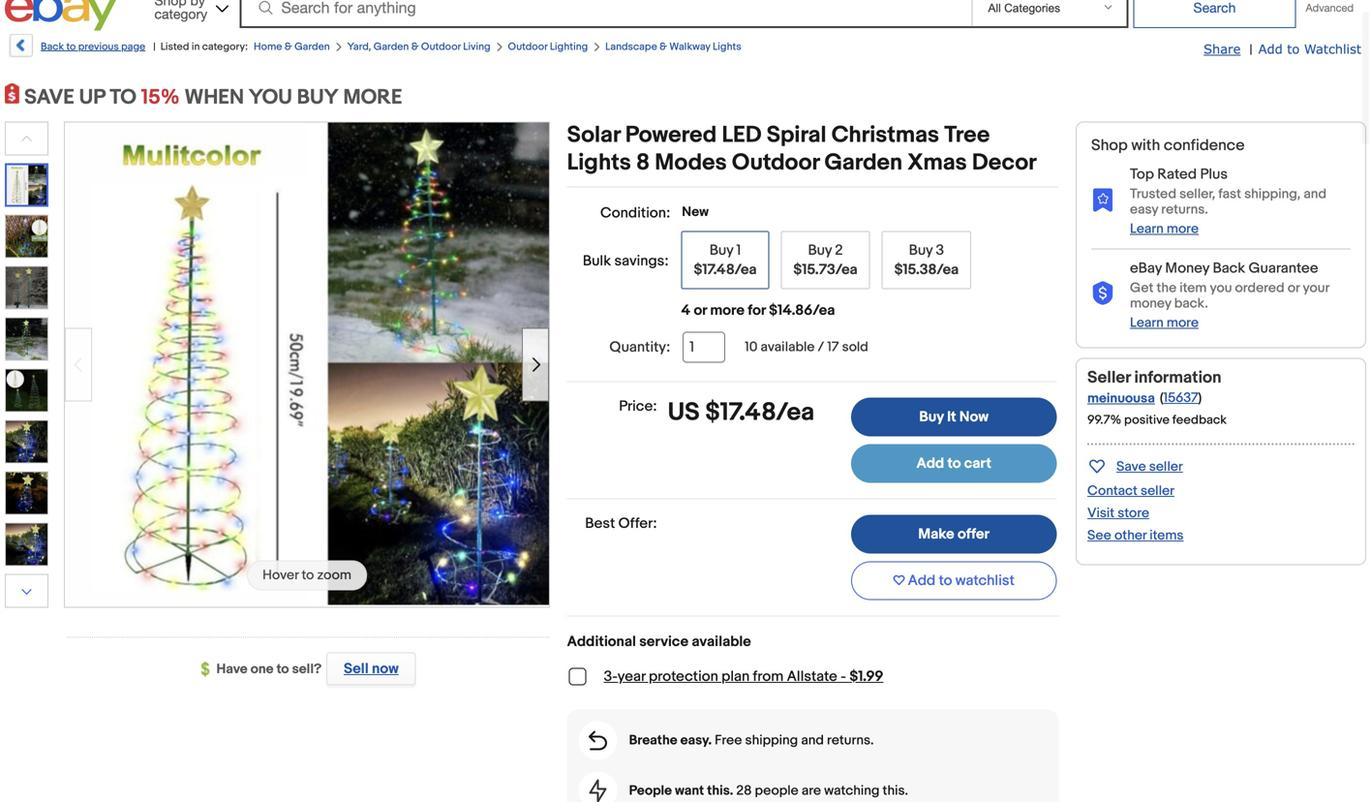 Task type: describe. For each thing, give the bounding box(es) containing it.
item
[[1180, 280, 1207, 296]]

positive
[[1125, 413, 1170, 428]]

picture 4 of 12 image
[[6, 318, 47, 360]]

28
[[737, 783, 752, 799]]

free
[[715, 732, 743, 749]]

share | add to watchlist
[[1204, 41, 1362, 58]]

the
[[1157, 280, 1177, 296]]

us
[[668, 398, 700, 428]]

buy for buy 2
[[808, 242, 832, 259]]

watchlist
[[956, 572, 1015, 590]]

1 vertical spatial $17.48/ea
[[706, 398, 815, 428]]

additional service available
[[567, 633, 752, 651]]

more inside top rated plus trusted seller, fast shipping, and easy returns. learn more
[[1167, 221, 1199, 237]]

money
[[1166, 260, 1210, 277]]

add to watchlist link
[[1259, 41, 1362, 58]]

1 horizontal spatial outdoor
[[508, 41, 548, 53]]

more
[[343, 85, 403, 110]]

0 vertical spatial $17.48/ea
[[694, 261, 757, 279]]

share button
[[1204, 41, 1241, 58]]

people
[[755, 783, 799, 799]]

picture 6 of 12 image
[[6, 421, 47, 463]]

returns. inside 'us $17.48/ea' main content
[[827, 732, 874, 749]]

0 horizontal spatial |
[[153, 41, 156, 53]]

visit store link
[[1088, 505, 1150, 522]]

breathe easy. free shipping and returns.
[[629, 732, 874, 749]]

protection
[[649, 668, 719, 685]]

4 or more for $14.86/ea
[[682, 302, 836, 319]]

seller
[[1088, 368, 1131, 388]]

with
[[1132, 136, 1161, 155]]

lighting
[[550, 41, 588, 53]]

price:
[[619, 398, 657, 415]]

dollar sign image
[[201, 662, 217, 677]]

0 vertical spatial available
[[761, 339, 815, 356]]

& for landscape
[[660, 41, 667, 53]]

us $17.48/ea
[[668, 398, 815, 428]]

with details__icon image for top rated plus
[[1092, 188, 1115, 212]]

buy left it
[[920, 408, 944, 426]]

2
[[835, 242, 843, 259]]

3
[[936, 242, 945, 259]]

breathe
[[629, 732, 678, 749]]

fast
[[1219, 186, 1242, 202]]

Search for anything text field
[[243, 0, 968, 26]]

back.
[[1175, 295, 1209, 312]]

tree
[[945, 122, 990, 149]]

learn inside top rated plus trusted seller, fast shipping, and easy returns. learn more
[[1131, 221, 1164, 237]]

10 available / 17 sold
[[745, 339, 869, 356]]

0 horizontal spatial outdoor
[[421, 41, 461, 53]]

to inside share | add to watchlist
[[1288, 41, 1300, 56]]

landscape & walkway lights link
[[606, 41, 742, 53]]

ordered
[[1236, 280, 1285, 296]]

/
[[818, 339, 825, 356]]

ebay
[[1131, 260, 1163, 277]]

in
[[192, 41, 200, 53]]

picture 2 of 12 image
[[6, 216, 47, 257]]

up
[[79, 85, 105, 110]]

category
[[154, 6, 207, 22]]

home & garden link
[[254, 41, 330, 53]]

seller for contact
[[1141, 483, 1175, 499]]

add for add to watchlist
[[908, 572, 936, 590]]

1 horizontal spatial garden
[[374, 41, 409, 53]]

modes
[[655, 149, 727, 177]]

have
[[217, 661, 248, 678]]

solar
[[567, 122, 621, 149]]

lights inside the solar powered led spiral christmas tree lights 8 modes outdoor garden xmas decor
[[567, 149, 631, 177]]

living
[[463, 41, 491, 53]]

with details__icon image for people want this.
[[590, 779, 607, 802]]

you
[[1210, 280, 1233, 296]]

and inside top rated plus trusted seller, fast shipping, and easy returns. learn more
[[1304, 186, 1327, 202]]

buy it now
[[920, 408, 989, 426]]

led
[[722, 122, 762, 149]]

best
[[585, 515, 616, 532]]

advanced link
[[1297, 0, 1364, 27]]

or inside 'us $17.48/ea' main content
[[694, 302, 707, 319]]

outdoor lighting
[[508, 41, 588, 53]]

feedback
[[1173, 413, 1227, 428]]

add to watchlist button
[[852, 561, 1057, 600]]

0 vertical spatial lights
[[713, 41, 742, 53]]

now
[[960, 408, 989, 426]]

picture 1 of 12 image
[[7, 165, 47, 205]]

watching
[[825, 783, 880, 799]]

0 vertical spatial back
[[41, 41, 64, 53]]

top
[[1131, 166, 1155, 183]]

make offer
[[919, 526, 990, 543]]

1 vertical spatial available
[[692, 633, 752, 651]]

picture 7 of 12 image
[[6, 472, 47, 514]]

-
[[841, 668, 847, 685]]

0 horizontal spatial garden
[[295, 41, 330, 53]]

make offer link
[[852, 515, 1057, 554]]

quantity:
[[610, 339, 671, 356]]

picture 8 of 12 image
[[6, 524, 47, 565]]

seller for save
[[1150, 459, 1184, 475]]

shop for shop by category
[[154, 0, 187, 8]]

to
[[110, 85, 136, 110]]

by
[[190, 0, 205, 8]]

yard, garden & outdoor living
[[347, 41, 491, 53]]

have one to sell?
[[217, 661, 322, 678]]

contact seller visit store see other items
[[1088, 483, 1184, 544]]

(
[[1161, 390, 1164, 406]]

buy 1 $17.48/ea
[[694, 242, 757, 279]]

new
[[682, 204, 709, 220]]

save seller button
[[1088, 455, 1184, 477]]

buy
[[297, 85, 339, 110]]

landscape & walkway lights
[[606, 41, 742, 53]]

save seller
[[1117, 459, 1184, 475]]

to for watchlist
[[939, 572, 953, 590]]

save up to 15% when you buy more
[[24, 85, 403, 110]]

picture 3 of 12 image
[[6, 267, 47, 309]]

confidence
[[1164, 136, 1245, 155]]

learn more link for rated
[[1131, 221, 1199, 237]]

xmas
[[908, 149, 967, 177]]



Task type: locate. For each thing, give the bounding box(es) containing it.
christmas
[[832, 122, 940, 149]]

easy.
[[681, 732, 712, 749]]

17
[[828, 339, 839, 356]]

buy it now link
[[852, 398, 1057, 436]]

store
[[1118, 505, 1150, 522]]

with details__icon image
[[1092, 188, 1115, 212], [1092, 282, 1115, 306], [589, 731, 608, 750], [590, 779, 607, 802]]

1 vertical spatial learn more link
[[1131, 315, 1199, 331]]

0 vertical spatial learn more link
[[1131, 221, 1199, 237]]

save
[[24, 85, 75, 110]]

more down seller,
[[1167, 221, 1199, 237]]

cart
[[965, 455, 992, 472]]

2 learn more link from the top
[[1131, 315, 1199, 331]]

outdoor
[[421, 41, 461, 53], [508, 41, 548, 53], [732, 149, 820, 177]]

8
[[637, 149, 650, 177]]

outdoor left living on the top of page
[[421, 41, 461, 53]]

15637
[[1164, 390, 1199, 406]]

1 vertical spatial add
[[917, 455, 945, 472]]

or down 'guarantee'
[[1288, 280, 1300, 296]]

0 horizontal spatial or
[[694, 302, 707, 319]]

other
[[1115, 527, 1147, 544]]

buy for buy 3
[[909, 242, 933, 259]]

1 learn from the top
[[1131, 221, 1164, 237]]

&
[[285, 41, 292, 53], [411, 41, 419, 53], [660, 41, 667, 53]]

people want this. 28 people are watching this.
[[629, 783, 909, 799]]

1 & from the left
[[285, 41, 292, 53]]

when
[[185, 85, 244, 110]]

this.
[[707, 783, 734, 799], [883, 783, 909, 799]]

add for add to cart
[[917, 455, 945, 472]]

garden right home
[[295, 41, 330, 53]]

0 vertical spatial learn
[[1131, 221, 1164, 237]]

add right share
[[1259, 41, 1283, 56]]

0 vertical spatial shop
[[154, 0, 187, 8]]

contact
[[1088, 483, 1138, 499]]

1 horizontal spatial and
[[1304, 186, 1327, 202]]

$17.48/ea down 1
[[694, 261, 757, 279]]

to for cart
[[948, 455, 961, 472]]

outdoor lighting link
[[508, 41, 588, 53]]

contact seller link
[[1088, 483, 1175, 499]]

and inside 'us $17.48/ea' main content
[[802, 732, 824, 749]]

make
[[919, 526, 955, 543]]

top rated plus trusted seller, fast shipping, and easy returns. learn more
[[1131, 166, 1327, 237]]

1 learn more link from the top
[[1131, 221, 1199, 237]]

outdoor right modes
[[732, 149, 820, 177]]

0 vertical spatial seller
[[1150, 459, 1184, 475]]

from
[[753, 668, 784, 685]]

0 vertical spatial add
[[1259, 41, 1283, 56]]

$1.99
[[850, 668, 884, 685]]

more down back.
[[1167, 315, 1199, 331]]

None submit
[[1134, 0, 1297, 28]]

back inside ebay money back guarantee get the item you ordered or your money back. learn more
[[1213, 260, 1246, 277]]

1 horizontal spatial or
[[1288, 280, 1300, 296]]

0 vertical spatial and
[[1304, 186, 1327, 202]]

learn inside ebay money back guarantee get the item you ordered or your money back. learn more
[[1131, 315, 1164, 331]]

learn more link for money
[[1131, 315, 1199, 331]]

solar powered led spiral christmas tree lights 8 modes outdoor garden xmas decor - picture 1 of 12 image
[[65, 120, 549, 605]]

1 vertical spatial learn
[[1131, 315, 1164, 331]]

buy left 1
[[710, 242, 734, 259]]

seller down save seller
[[1141, 483, 1175, 499]]

page
[[121, 41, 146, 53]]

see
[[1088, 527, 1112, 544]]

decor
[[973, 149, 1037, 177]]

back up you
[[1213, 260, 1246, 277]]

2 horizontal spatial garden
[[825, 149, 903, 177]]

)
[[1199, 390, 1203, 406]]

yard, garden & outdoor living link
[[347, 41, 491, 53]]

1 horizontal spatial returns.
[[1162, 201, 1209, 218]]

with details__icon image left people
[[590, 779, 607, 802]]

get
[[1131, 280, 1154, 296]]

or inside ebay money back guarantee get the item you ordered or your money back. learn more
[[1288, 280, 1300, 296]]

people
[[629, 783, 672, 799]]

0 horizontal spatial &
[[285, 41, 292, 53]]

meinuousa link
[[1088, 390, 1156, 407]]

& for home
[[285, 41, 292, 53]]

& right yard,
[[411, 41, 419, 53]]

0 horizontal spatial returns.
[[827, 732, 874, 749]]

with details__icon image for breathe easy.
[[589, 731, 608, 750]]

are
[[802, 783, 822, 799]]

this. right watching
[[883, 783, 909, 799]]

money
[[1131, 295, 1172, 312]]

to inside "link"
[[948, 455, 961, 472]]

more left the for
[[711, 302, 745, 319]]

plus
[[1201, 166, 1228, 183]]

2 horizontal spatial outdoor
[[732, 149, 820, 177]]

shop inside shop by category
[[154, 0, 187, 8]]

with details__icon image left get
[[1092, 282, 1115, 306]]

0 horizontal spatial back
[[41, 41, 64, 53]]

to
[[66, 41, 76, 53], [1288, 41, 1300, 56], [948, 455, 961, 472], [939, 572, 953, 590], [277, 661, 289, 678]]

1 horizontal spatial &
[[411, 41, 419, 53]]

1 vertical spatial lights
[[567, 149, 631, 177]]

see other items link
[[1088, 527, 1184, 544]]

2 vertical spatial add
[[908, 572, 936, 590]]

0 vertical spatial or
[[1288, 280, 1300, 296]]

1 vertical spatial or
[[694, 302, 707, 319]]

save
[[1117, 459, 1147, 475]]

ebay money back guarantee get the item you ordered or your money back. learn more
[[1131, 260, 1330, 331]]

buy inside buy 1 $17.48/ea
[[710, 242, 734, 259]]

shop left with
[[1092, 136, 1128, 155]]

buy left 3
[[909, 242, 933, 259]]

returns. up watching
[[827, 732, 874, 749]]

0 horizontal spatial available
[[692, 633, 752, 651]]

$17.48/ea
[[694, 261, 757, 279], [706, 398, 815, 428]]

1 vertical spatial returns.
[[827, 732, 874, 749]]

shop by category button
[[146, 0, 233, 27]]

1 horizontal spatial lights
[[713, 41, 742, 53]]

3-
[[604, 668, 618, 685]]

garden inside the solar powered led spiral christmas tree lights 8 modes outdoor garden xmas decor
[[825, 149, 903, 177]]

| listed in category:
[[153, 41, 248, 53]]

outdoor left lighting on the top
[[508, 41, 548, 53]]

to inside button
[[939, 572, 953, 590]]

2 horizontal spatial &
[[660, 41, 667, 53]]

3 & from the left
[[660, 41, 667, 53]]

0 horizontal spatial and
[[802, 732, 824, 749]]

sell now link
[[322, 652, 416, 685]]

us $17.48/ea main content
[[567, 122, 1059, 802]]

buy 2 $15.73/ea
[[794, 242, 858, 279]]

add down make
[[908, 572, 936, 590]]

information
[[1135, 368, 1222, 388]]

more inside ebay money back guarantee get the item you ordered or your money back. learn more
[[1167, 315, 1199, 331]]

99.7%
[[1088, 413, 1122, 428]]

landscape
[[606, 41, 658, 53]]

shop left by
[[154, 0, 187, 8]]

category:
[[202, 41, 248, 53]]

$17.48/ea down 10
[[706, 398, 815, 428]]

or right 4
[[694, 302, 707, 319]]

learn down easy
[[1131, 221, 1164, 237]]

more
[[1167, 221, 1199, 237], [711, 302, 745, 319], [1167, 315, 1199, 331]]

Quantity: text field
[[683, 332, 726, 363]]

with details__icon image left breathe
[[589, 731, 608, 750]]

visit
[[1088, 505, 1115, 522]]

add inside "link"
[[917, 455, 945, 472]]

bulk savings:
[[583, 252, 669, 270]]

add left cart
[[917, 455, 945, 472]]

rated
[[1158, 166, 1198, 183]]

home & garden
[[254, 41, 330, 53]]

add inside share | add to watchlist
[[1259, 41, 1283, 56]]

1 vertical spatial seller
[[1141, 483, 1175, 499]]

picture 5 of 12 image
[[6, 370, 47, 411]]

add to cart link
[[852, 444, 1057, 483]]

easy
[[1131, 201, 1159, 218]]

learn more link down easy
[[1131, 221, 1199, 237]]

1 vertical spatial shop
[[1092, 136, 1128, 155]]

to for previous
[[66, 41, 76, 53]]

garden right yard,
[[374, 41, 409, 53]]

garden left the xmas
[[825, 149, 903, 177]]

0 horizontal spatial this.
[[707, 783, 734, 799]]

available up plan
[[692, 633, 752, 651]]

returns. inside top rated plus trusted seller, fast shipping, and easy returns. learn more
[[1162, 201, 1209, 218]]

buy for buy 1
[[710, 242, 734, 259]]

1 horizontal spatial back
[[1213, 260, 1246, 277]]

1 this. from the left
[[707, 783, 734, 799]]

2 this. from the left
[[883, 783, 909, 799]]

year
[[618, 668, 646, 685]]

back to previous page
[[41, 41, 146, 53]]

| inside share | add to watchlist
[[1250, 42, 1253, 58]]

back left the previous
[[41, 41, 64, 53]]

for
[[748, 302, 766, 319]]

1 horizontal spatial shop
[[1092, 136, 1128, 155]]

shop for shop with confidence
[[1092, 136, 1128, 155]]

seller inside button
[[1150, 459, 1184, 475]]

more inside 'us $17.48/ea' main content
[[711, 302, 745, 319]]

best offer:
[[585, 515, 657, 532]]

shop
[[154, 0, 187, 8], [1092, 136, 1128, 155]]

sell?
[[292, 661, 322, 678]]

share
[[1204, 41, 1241, 56]]

sold
[[842, 339, 869, 356]]

and right shipping
[[802, 732, 824, 749]]

& left walkway
[[660, 41, 667, 53]]

add inside button
[[908, 572, 936, 590]]

& right home
[[285, 41, 292, 53]]

you
[[249, 85, 292, 110]]

0 horizontal spatial shop
[[154, 0, 187, 8]]

0 vertical spatial returns.
[[1162, 201, 1209, 218]]

seller,
[[1180, 186, 1216, 202]]

outdoor inside the solar powered led spiral christmas tree lights 8 modes outdoor garden xmas decor
[[732, 149, 820, 177]]

with details__icon image for ebay money back guarantee
[[1092, 282, 1115, 306]]

1 vertical spatial back
[[1213, 260, 1246, 277]]

1 horizontal spatial |
[[1250, 42, 1253, 58]]

lights right walkway
[[713, 41, 742, 53]]

back
[[41, 41, 64, 53], [1213, 260, 1246, 277]]

returns. down rated
[[1162, 201, 1209, 218]]

returns.
[[1162, 201, 1209, 218], [827, 732, 874, 749]]

lights left 8
[[567, 149, 631, 177]]

available left /
[[761, 339, 815, 356]]

$15.73/ea
[[794, 261, 858, 279]]

items
[[1150, 527, 1184, 544]]

1 vertical spatial and
[[802, 732, 824, 749]]

seller right save
[[1150, 459, 1184, 475]]

allstate
[[787, 668, 838, 685]]

garden
[[295, 41, 330, 53], [374, 41, 409, 53], [825, 149, 903, 177]]

0 horizontal spatial lights
[[567, 149, 631, 177]]

now
[[372, 660, 399, 678]]

15%
[[141, 85, 180, 110]]

| right share 'button'
[[1250, 42, 1253, 58]]

learn down money
[[1131, 315, 1164, 331]]

2 learn from the top
[[1131, 315, 1164, 331]]

meinuousa
[[1088, 390, 1156, 407]]

this. left "28" at the right bottom
[[707, 783, 734, 799]]

buy inside buy 2 $15.73/ea
[[808, 242, 832, 259]]

| left 'listed'
[[153, 41, 156, 53]]

buy left 2
[[808, 242, 832, 259]]

buy inside the buy 3 $15.38/ea
[[909, 242, 933, 259]]

seller inside the contact seller visit store see other items
[[1141, 483, 1175, 499]]

trusted
[[1131, 186, 1177, 202]]

2 & from the left
[[411, 41, 419, 53]]

1 horizontal spatial this.
[[883, 783, 909, 799]]

and right shipping,
[[1304, 186, 1327, 202]]

1 horizontal spatial available
[[761, 339, 815, 356]]

bulk
[[583, 252, 611, 270]]

learn more link down money
[[1131, 315, 1199, 331]]

buy 3 $15.38/ea
[[895, 242, 959, 279]]

back to previous page link
[[8, 34, 146, 64]]

with details__icon image left easy
[[1092, 188, 1115, 212]]



Task type: vqa. For each thing, say whether or not it's contained in the screenshot.
ALLSTATE at the bottom right
yes



